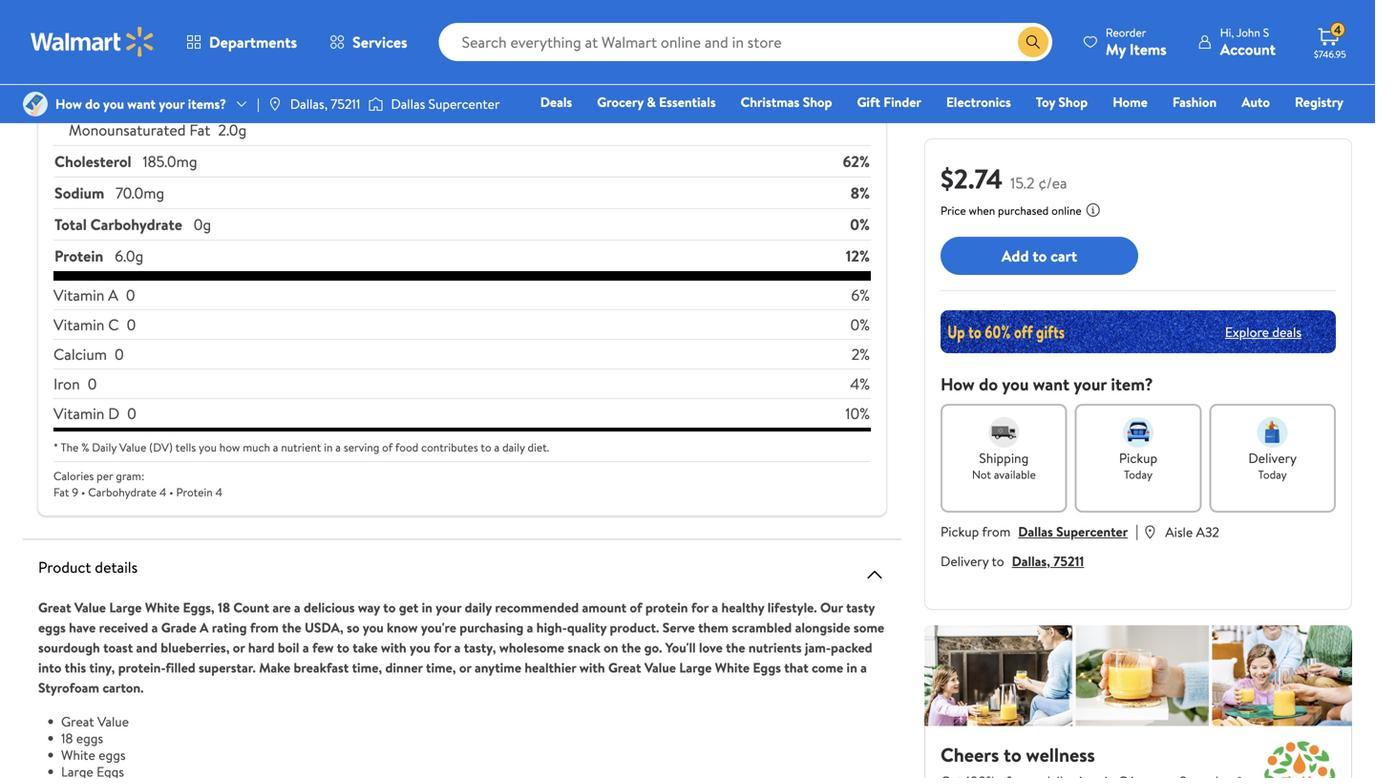 Task type: describe. For each thing, give the bounding box(es) containing it.
styrofoam
[[38, 679, 99, 697]]

 image for dallas supercenter
[[368, 95, 383, 114]]

registry one debit
[[1198, 93, 1344, 138]]

aisle a32
[[1166, 523, 1220, 542]]

intent image for delivery image
[[1258, 417, 1288, 448]]

finder
[[884, 93, 922, 111]]

today for delivery
[[1259, 467, 1287, 483]]

tasty
[[846, 598, 875, 617]]

your for items?
[[159, 95, 185, 113]]

0 horizontal spatial the
[[282, 619, 301, 637]]

gift finder link
[[849, 92, 930, 112]]

toy
[[1036, 93, 1056, 111]]

search icon image
[[1026, 34, 1041, 50]]

price
[[941, 203, 966, 219]]

2.0g
[[218, 119, 247, 140]]

2 horizontal spatial the
[[726, 639, 746, 657]]

diet.
[[528, 439, 549, 456]]

vitamin a 0
[[53, 285, 135, 306]]

love
[[699, 639, 723, 657]]

pickup for pickup today
[[1119, 449, 1158, 468]]

eggs
[[753, 659, 781, 677]]

are
[[273, 598, 291, 617]]

this
[[65, 659, 86, 677]]

intent image for shipping image
[[989, 417, 1020, 448]]

iron
[[53, 374, 80, 395]]

how for how do you want your items?
[[55, 95, 82, 113]]

polyunsaturated fat 1.0g
[[69, 88, 234, 109]]

0% for 0g
[[850, 214, 870, 235]]

6%
[[851, 285, 870, 306]]

sodium
[[54, 182, 104, 203]]

some
[[854, 619, 885, 637]]

62%
[[843, 151, 870, 172]]

a up them
[[712, 598, 718, 617]]

18 inside great value 18 eggs white eggs
[[61, 729, 73, 748]]

*
[[53, 439, 58, 456]]

hi, john s account
[[1221, 24, 1276, 60]]

fashion link
[[1164, 92, 1226, 112]]

explore deals
[[1225, 323, 1302, 341]]

fat inside calories per gram: fat 9 • carbohydrate 4 • protein 4
[[53, 484, 69, 501]]

one
[[1198, 119, 1226, 138]]

a left serving
[[336, 439, 341, 456]]

toy shop link
[[1028, 92, 1097, 112]]

that
[[785, 659, 809, 677]]

0 vertical spatial white
[[145, 598, 180, 617]]

2 horizontal spatial 4
[[1335, 22, 1342, 38]]

0 horizontal spatial of
[[382, 439, 393, 456]]

8%
[[851, 182, 870, 203]]

$746.95
[[1314, 48, 1347, 61]]

you up intent image for shipping
[[1002, 373, 1029, 396]]

healthy
[[722, 598, 765, 617]]

1 vertical spatial with
[[580, 659, 605, 677]]

registry
[[1295, 93, 1344, 111]]

how for how do you want your item?
[[941, 373, 975, 396]]

product
[[38, 557, 91, 578]]

0 horizontal spatial protein
[[54, 246, 103, 267]]

from inside great value large white eggs, 18 count are a delicious way to get in your daily recommended amount of protein for a healthy lifestyle. our tasty eggs have received a grade a rating from the usda, so you know you're purchasing a high-quality product. serve them scrambled alongside some sourdough toast and blueberries, or hard boil a few to take with you for a tasty, wholesome snack on the go. you'll love the nutrients jam-packed into this tiny, protein-filled superstar. make breakfast time, dinner time, or anytime healthier with great value large white eggs that come in a styrofoam carton.
[[250, 619, 279, 637]]

2%
[[852, 344, 870, 365]]

15.2
[[1011, 172, 1035, 193]]

deals
[[1273, 323, 1302, 341]]

how do you want your items?
[[55, 95, 226, 113]]

protein
[[646, 598, 688, 617]]

iron 0
[[53, 374, 97, 395]]

carbohydrate inside calories per gram: fat 9 • carbohydrate 4 • protein 4
[[88, 484, 157, 501]]

product details
[[38, 557, 138, 578]]

vitamin d 0
[[53, 403, 136, 424]]

account
[[1221, 39, 1276, 60]]

gift
[[857, 93, 881, 111]]

a right much
[[273, 439, 278, 456]]

pickup from dallas supercenter |
[[941, 521, 1139, 542]]

0 horizontal spatial a
[[108, 285, 118, 306]]

carton.
[[103, 679, 144, 697]]

0 horizontal spatial 4
[[159, 484, 166, 501]]

12%
[[846, 246, 870, 267]]

have
[[69, 619, 96, 637]]

* the % daily value (dv) tells you how much a nutrient in a serving of food contributes to a daily diet.
[[53, 439, 549, 456]]

toy shop
[[1036, 93, 1088, 111]]

a up and
[[152, 619, 158, 637]]

1 vertical spatial |
[[1136, 521, 1139, 542]]

home link
[[1104, 92, 1157, 112]]

vitamin for vitamin a 0
[[53, 285, 105, 306]]

fat for saturated fat
[[137, 25, 158, 46]]

gram:
[[116, 468, 144, 484]]

0 vertical spatial dallas
[[391, 95, 425, 113]]

1 vertical spatial dallas,
[[1012, 552, 1051, 571]]

of inside great value large white eggs, 18 count are a delicious way to get in your daily recommended amount of protein for a healthy lifestyle. our tasty eggs have received a grade a rating from the usda, so you know you're purchasing a high-quality product. serve them scrambled alongside some sourdough toast and blueberries, or hard boil a few to take with you for a tasty, wholesome snack on the go. you'll love the nutrients jam-packed into this tiny, protein-filled superstar. make breakfast time, dinner time, or anytime healthier with great value large white eggs that come in a styrofoam carton.
[[630, 598, 642, 617]]

today for pickup
[[1124, 467, 1153, 483]]

1 0% from the top
[[850, 56, 870, 77]]

dallas, 75211
[[290, 95, 361, 113]]

up to sixty percent off deals. shop now. image
[[941, 310, 1336, 353]]

white inside great value 18 eggs white eggs
[[61, 746, 95, 765]]

dallas inside pickup from dallas supercenter |
[[1019, 523, 1053, 541]]

2 • from the left
[[169, 484, 174, 501]]

1 vertical spatial in
[[422, 598, 433, 617]]

you up dinner in the left of the page
[[410, 639, 431, 657]]

1 horizontal spatial large
[[679, 659, 712, 677]]

explore deals link
[[1218, 315, 1310, 349]]

delivery for to
[[941, 552, 989, 571]]

0% for 0
[[851, 314, 870, 335]]

how
[[220, 439, 240, 456]]

your inside great value large white eggs, 18 count are a delicious way to get in your daily recommended amount of protein for a healthy lifestyle. our tasty eggs have received a grade a rating from the usda, so you know you're purchasing a high-quality product. serve them scrambled alongside some sourdough toast and blueberries, or hard boil a few to take with you for a tasty, wholesome snack on the go. you'll love the nutrients jam-packed into this tiny, protein-filled superstar. make breakfast time, dinner time, or anytime healthier with great value large white eggs that come in a styrofoam carton.
[[436, 598, 462, 617]]

a right the are
[[294, 598, 301, 617]]

into
[[38, 659, 61, 677]]

18 inside great value large white eggs, 18 count are a delicious way to get in your daily recommended amount of protein for a healthy lifestyle. our tasty eggs have received a grade a rating from the usda, so you know you're purchasing a high-quality product. serve them scrambled alongside some sourdough toast and blueberries, or hard boil a few to take with you for a tasty, wholesome snack on the go. you'll love the nutrients jam-packed into this tiny, protein-filled superstar. make breakfast time, dinner time, or anytime healthier with great value large white eggs that come in a styrofoam carton.
[[218, 598, 230, 617]]

0 vertical spatial daily
[[503, 439, 525, 456]]

0 down c
[[115, 344, 124, 365]]

come
[[812, 659, 844, 677]]

our
[[821, 598, 843, 617]]

purchasing
[[460, 619, 524, 637]]

blueberries,
[[161, 639, 230, 657]]

items?
[[188, 95, 226, 113]]

you right so
[[363, 619, 384, 637]]

shipping
[[980, 449, 1029, 468]]

$2.74 15.2 ¢/ea
[[941, 160, 1068, 197]]

eggs down styrofoam
[[76, 729, 103, 748]]

1 vertical spatial great
[[608, 659, 641, 677]]

value up "have"
[[74, 598, 106, 617]]

wholesome
[[499, 639, 565, 657]]

1.5g
[[165, 25, 190, 46]]

value inside great value 18 eggs white eggs
[[97, 713, 129, 731]]

gift finder
[[857, 93, 922, 111]]

quality
[[567, 619, 607, 637]]

purchased
[[998, 203, 1049, 219]]

0 vertical spatial large
[[109, 598, 142, 617]]

auto link
[[1234, 92, 1279, 112]]

1 • from the left
[[81, 484, 85, 501]]

delivery to dallas, 75211
[[941, 552, 1085, 571]]

supercenter inside pickup from dallas supercenter |
[[1057, 523, 1128, 541]]

fashion
[[1173, 93, 1217, 111]]

total carbohydrate
[[54, 214, 182, 235]]

0 horizontal spatial for
[[434, 639, 451, 657]]

do for how do you want your items?
[[85, 95, 100, 113]]

superstar.
[[199, 659, 256, 677]]

cart
[[1051, 245, 1078, 266]]

0 vertical spatial in
[[324, 439, 333, 456]]

dallas supercenter button
[[1019, 523, 1128, 541]]

add to cart button
[[941, 237, 1139, 275]]

protein inside calories per gram: fat 9 • carbohydrate 4 • protein 4
[[176, 484, 213, 501]]

hi,
[[1221, 24, 1235, 41]]

s
[[1264, 24, 1270, 41]]

2 horizontal spatial white
[[715, 659, 750, 677]]

fat for monounsaturated fat
[[190, 119, 210, 140]]

0 horizontal spatial supercenter
[[429, 95, 500, 113]]

10%
[[846, 403, 870, 424]]

my
[[1106, 39, 1126, 60]]



Task type: vqa. For each thing, say whether or not it's contained in the screenshot.
|
yes



Task type: locate. For each thing, give the bounding box(es) containing it.
toast
[[103, 639, 133, 657]]

value down carton.
[[97, 713, 129, 731]]

delivery
[[1249, 449, 1297, 468], [941, 552, 989, 571]]

nutrient
[[281, 439, 321, 456]]

eggs down carton.
[[99, 746, 126, 765]]

vitamin for vitamin d 0
[[53, 403, 105, 424]]

1 horizontal spatial •
[[169, 484, 174, 501]]

 image
[[368, 95, 383, 114], [267, 96, 283, 112]]

legal information image
[[1086, 203, 1101, 218]]

vitamin for vitamin c 0
[[53, 314, 105, 335]]

0 vertical spatial how
[[55, 95, 82, 113]]

protein down total
[[54, 246, 103, 267]]

serving
[[344, 439, 379, 456]]

a inside great value large white eggs, 18 count are a delicious way to get in your daily recommended amount of protein for a healthy lifestyle. our tasty eggs have received a grade a rating from the usda, so you know you're purchasing a high-quality product. serve them scrambled alongside some sourdough toast and blueberries, or hard boil a few to take with you for a tasty, wholesome snack on the go. you'll love the nutrients jam-packed into this tiny, protein-filled superstar. make breakfast time, dinner time, or anytime healthier with great value large white eggs that come in a styrofoam carton.
[[200, 619, 209, 637]]

saturated fat 1.5g
[[69, 25, 190, 46]]

0 vertical spatial or
[[233, 639, 245, 657]]

in down packed
[[847, 659, 858, 677]]

0 vertical spatial supercenter
[[429, 95, 500, 113]]

daily up 'purchasing'
[[465, 598, 492, 617]]

2 vertical spatial your
[[436, 598, 462, 617]]

3 0% from the top
[[851, 314, 870, 335]]

1 vertical spatial large
[[679, 659, 712, 677]]

dallas,
[[290, 95, 328, 113], [1012, 552, 1051, 571]]

18 down styrofoam
[[61, 729, 73, 748]]

for down you're
[[434, 639, 451, 657]]

items
[[1130, 39, 1167, 60]]

cholesterol
[[54, 151, 131, 172]]

want left item?
[[1033, 373, 1070, 396]]

dallas
[[391, 95, 425, 113], [1019, 523, 1053, 541]]

4 up $746.95
[[1335, 22, 1342, 38]]

alongside
[[795, 619, 851, 637]]

with
[[381, 639, 407, 657], [580, 659, 605, 677]]

0 horizontal spatial pickup
[[941, 523, 979, 541]]

shop for christmas shop
[[803, 93, 832, 111]]

with down know
[[381, 639, 407, 657]]

product details image
[[864, 564, 886, 587]]

contributes
[[421, 439, 478, 456]]

or down rating
[[233, 639, 245, 657]]

polyunsaturated
[[69, 88, 176, 109]]

0 horizontal spatial white
[[61, 746, 95, 765]]

1 vertical spatial vitamin
[[53, 314, 105, 335]]

reorder my items
[[1106, 24, 1167, 60]]

rating
[[212, 619, 247, 637]]

departments
[[209, 32, 297, 53]]

so
[[347, 619, 360, 637]]

go.
[[644, 639, 662, 657]]

vitamin up vitamin c 0
[[53, 285, 105, 306]]

for up them
[[691, 598, 709, 617]]

a down packed
[[861, 659, 867, 677]]

1 horizontal spatial supercenter
[[1057, 523, 1128, 541]]

great for great value large white eggs, 18 count are a delicious way to get in your daily recommended amount of protein for a healthy lifestyle. our tasty eggs have received a grade a rating from the usda, so you know you're purchasing a high-quality product. serve them scrambled alongside some sourdough toast and blueberries, or hard boil a few to take with you for a tasty, wholesome snack on the go. you'll love the nutrients jam-packed into this tiny, protein-filled superstar. make breakfast time, dinner time, or anytime healthier with great value large white eggs that come in a styrofoam carton.
[[38, 598, 71, 617]]

| right 1.0g
[[257, 95, 260, 113]]

services button
[[313, 19, 424, 65]]

dallas supercenter
[[391, 95, 500, 113]]

1 vertical spatial daily
[[465, 598, 492, 617]]

1 horizontal spatial dallas
[[1019, 523, 1053, 541]]

not
[[972, 467, 992, 483]]

you
[[103, 95, 124, 113], [1002, 373, 1029, 396], [199, 439, 217, 456], [363, 619, 384, 637], [410, 639, 431, 657]]

from inside pickup from dallas supercenter |
[[982, 523, 1011, 541]]

 image right dallas, 75211 on the top
[[368, 95, 383, 114]]

recommended
[[495, 598, 579, 617]]

2 0% from the top
[[850, 214, 870, 235]]

1 horizontal spatial protein
[[176, 484, 213, 501]]

dallas up dallas, 75211 button
[[1019, 523, 1053, 541]]

 image
[[23, 92, 48, 117]]

home
[[1113, 93, 1148, 111]]

%
[[81, 439, 89, 456]]

eggs
[[38, 619, 66, 637], [76, 729, 103, 748], [99, 746, 126, 765]]

&
[[647, 93, 656, 111]]

from up hard
[[250, 619, 279, 637]]

1 horizontal spatial white
[[145, 598, 180, 617]]

75211
[[331, 95, 361, 113], [1054, 552, 1085, 571]]

nutrients
[[749, 639, 802, 657]]

how up not
[[941, 373, 975, 396]]

1 horizontal spatial 18
[[218, 598, 230, 617]]

1 horizontal spatial the
[[622, 639, 641, 657]]

(dv)
[[149, 439, 173, 456]]

4 right gram:
[[159, 484, 166, 501]]

great inside great value 18 eggs white eggs
[[61, 713, 94, 731]]

fat left 1.5g
[[137, 25, 158, 46]]

dallas, down pickup from dallas supercenter |
[[1012, 552, 1051, 571]]

0 right d
[[127, 403, 136, 424]]

1 vertical spatial carbohydrate
[[88, 484, 157, 501]]

protein-
[[118, 659, 166, 677]]

intent image for pickup image
[[1123, 417, 1154, 448]]

walmart image
[[31, 27, 155, 57]]

1 horizontal spatial |
[[1136, 521, 1139, 542]]

in right "get"
[[422, 598, 433, 617]]

how up "cholesterol"
[[55, 95, 82, 113]]

tells
[[175, 439, 196, 456]]

2 shop from the left
[[1059, 93, 1088, 111]]

great up "have"
[[38, 598, 71, 617]]

2 horizontal spatial in
[[847, 659, 858, 677]]

eggs inside great value large white eggs, 18 count are a delicious way to get in your daily recommended amount of protein for a healthy lifestyle. our tasty eggs have received a grade a rating from the usda, so you know you're purchasing a high-quality product. serve them scrambled alongside some sourdough toast and blueberries, or hard boil a few to take with you for a tasty, wholesome snack on the go. you'll love the nutrients jam-packed into this tiny, protein-filled superstar. make breakfast time, dinner time, or anytime healthier with great value large white eggs that come in a styrofoam carton.
[[38, 619, 66, 637]]

0 horizontal spatial or
[[233, 639, 245, 657]]

delivery down intent image for delivery at the bottom right
[[1249, 449, 1297, 468]]

1 horizontal spatial daily
[[503, 439, 525, 456]]

electronics link
[[938, 92, 1020, 112]]

a left the tasty,
[[454, 639, 461, 657]]

fat for polyunsaturated fat
[[180, 88, 201, 109]]

0 horizontal spatial 18
[[61, 729, 73, 748]]

• right gram:
[[169, 484, 174, 501]]

of left food
[[382, 439, 393, 456]]

2 today from the left
[[1259, 467, 1287, 483]]

delicious
[[304, 598, 355, 617]]

great for great value 18 eggs white eggs
[[61, 713, 94, 731]]

0 vertical spatial carbohydrate
[[90, 214, 182, 235]]

185.0mg
[[143, 151, 197, 172]]

0 down 6.0g
[[126, 285, 135, 306]]

1 vertical spatial pickup
[[941, 523, 979, 541]]

70.0mg
[[116, 182, 164, 203]]

0 horizontal spatial today
[[1124, 467, 1153, 483]]

your for item?
[[1074, 373, 1107, 396]]

0% up gift
[[850, 56, 870, 77]]

1 horizontal spatial how
[[941, 373, 975, 396]]

0 horizontal spatial •
[[81, 484, 85, 501]]

1 vertical spatial 0%
[[850, 214, 870, 235]]

1 today from the left
[[1124, 467, 1153, 483]]

1 horizontal spatial shop
[[1059, 93, 1088, 111]]

0 horizontal spatial daily
[[465, 598, 492, 617]]

delivery today
[[1249, 449, 1297, 483]]

0 horizontal spatial 75211
[[331, 95, 361, 113]]

daily inside great value large white eggs, 18 count are a delicious way to get in your daily recommended amount of protein for a healthy lifestyle. our tasty eggs have received a grade a rating from the usda, so you know you're purchasing a high-quality product. serve them scrambled alongside some sourdough toast and blueberries, or hard boil a few to take with you for a tasty, wholesome snack on the go. you'll love the nutrients jam-packed into this tiny, protein-filled superstar. make breakfast time, dinner time, or anytime healthier with great value large white eggs that come in a styrofoam carton.
[[465, 598, 492, 617]]

0 for vitamin c
[[127, 314, 136, 335]]

carbohydrate down 70.0mg
[[90, 214, 182, 235]]

today inside pickup today
[[1124, 467, 1153, 483]]

a up wholesome
[[527, 619, 533, 637]]

1 vertical spatial a
[[200, 619, 209, 637]]

supercenter left deals link
[[429, 95, 500, 113]]

delivery for today
[[1249, 449, 1297, 468]]

value down the go.
[[645, 659, 676, 677]]

0 horizontal spatial shop
[[803, 93, 832, 111]]

with down the snack
[[580, 659, 605, 677]]

a up c
[[108, 285, 118, 306]]

1 vertical spatial 75211
[[1054, 552, 1085, 571]]

fat left 1.0g
[[180, 88, 201, 109]]

pickup down intent image for pickup at right
[[1119, 449, 1158, 468]]

today down intent image for pickup at right
[[1124, 467, 1153, 483]]

0 horizontal spatial from
[[250, 619, 279, 637]]

value left "(dv)"
[[119, 439, 146, 456]]

carbohydrate
[[90, 214, 182, 235], [88, 484, 157, 501]]

0 horizontal spatial dallas,
[[290, 95, 328, 113]]

0 horizontal spatial  image
[[267, 96, 283, 112]]

christmas shop
[[741, 93, 832, 111]]

great value 18 eggs white eggs
[[61, 713, 129, 765]]

¢/ea
[[1039, 172, 1068, 193]]

0 vertical spatial your
[[159, 95, 185, 113]]

you right the tells at the bottom of page
[[199, 439, 217, 456]]

a left diet.
[[494, 439, 500, 456]]

0% down 6%
[[851, 314, 870, 335]]

1 vertical spatial for
[[434, 639, 451, 657]]

fat down items?
[[190, 119, 210, 140]]

anytime
[[475, 659, 522, 677]]

2 horizontal spatial your
[[1074, 373, 1107, 396]]

want
[[127, 95, 156, 113], [1033, 373, 1070, 396]]

1 horizontal spatial with
[[580, 659, 605, 677]]

the right on
[[622, 639, 641, 657]]

0 vertical spatial want
[[127, 95, 156, 113]]

auto
[[1242, 93, 1270, 111]]

you're
[[421, 619, 457, 637]]

0 vertical spatial dallas,
[[290, 95, 328, 113]]

pickup for pickup from dallas supercenter |
[[941, 523, 979, 541]]

vitamin down iron 0
[[53, 403, 105, 424]]

0 vertical spatial delivery
[[1249, 449, 1297, 468]]

do for how do you want your item?
[[979, 373, 998, 396]]

christmas
[[741, 93, 800, 111]]

0 vertical spatial of
[[382, 439, 393, 456]]

one debit link
[[1189, 118, 1271, 139]]

do
[[85, 95, 100, 113], [979, 373, 998, 396]]

shop for toy shop
[[1059, 93, 1088, 111]]

0 vertical spatial |
[[257, 95, 260, 113]]

white down love
[[715, 659, 750, 677]]

great down styrofoam
[[61, 713, 94, 731]]

to inside button
[[1033, 245, 1047, 266]]

online
[[1052, 203, 1082, 219]]

0 horizontal spatial how
[[55, 95, 82, 113]]

shop
[[803, 93, 832, 111], [1059, 93, 1088, 111]]

0 horizontal spatial |
[[257, 95, 260, 113]]

a
[[108, 285, 118, 306], [200, 619, 209, 637]]

0 vertical spatial for
[[691, 598, 709, 617]]

0 vertical spatial great
[[38, 598, 71, 617]]

in
[[324, 439, 333, 456], [422, 598, 433, 617], [847, 659, 858, 677]]

reorder
[[1106, 24, 1147, 41]]

departments button
[[170, 19, 313, 65]]

your left item?
[[1074, 373, 1107, 396]]

do up intent image for shipping
[[979, 373, 998, 396]]

4%
[[851, 374, 870, 395]]

0 horizontal spatial your
[[159, 95, 185, 113]]

Walmart Site-Wide search field
[[439, 23, 1053, 61]]

1 horizontal spatial or
[[459, 659, 472, 677]]

fat left 9
[[53, 484, 69, 501]]

usda,
[[305, 619, 344, 637]]

1 vertical spatial delivery
[[941, 552, 989, 571]]

1 vertical spatial dallas
[[1019, 523, 1053, 541]]

0 vertical spatial protein
[[54, 246, 103, 267]]

pickup up delivery to dallas, 75211
[[941, 523, 979, 541]]

great down on
[[608, 659, 641, 677]]

0 for vitamin d
[[127, 403, 136, 424]]

from
[[982, 523, 1011, 541], [250, 619, 279, 637]]

Search search field
[[439, 23, 1053, 61]]

to right few
[[337, 639, 350, 657]]

time, right dinner in the left of the page
[[426, 659, 456, 677]]

0 vertical spatial 75211
[[331, 95, 361, 113]]

2 vertical spatial in
[[847, 659, 858, 677]]

a left few
[[303, 639, 309, 657]]

want for items?
[[127, 95, 156, 113]]

1 horizontal spatial do
[[979, 373, 998, 396]]

1 horizontal spatial pickup
[[1119, 449, 1158, 468]]

add to cart
[[1002, 245, 1078, 266]]

1 horizontal spatial  image
[[368, 95, 383, 114]]

2 vitamin from the top
[[53, 314, 105, 335]]

your up monounsaturated fat 2.0g
[[159, 95, 185, 113]]

$2.74
[[941, 160, 1003, 197]]

white up grade
[[145, 598, 180, 617]]

large down you'll
[[679, 659, 712, 677]]

 image left dallas, 75211 on the top
[[267, 96, 283, 112]]

monounsaturated
[[69, 119, 186, 140]]

1 vertical spatial protein
[[176, 484, 213, 501]]

1 horizontal spatial 75211
[[1054, 552, 1085, 571]]

0 vertical spatial with
[[381, 639, 407, 657]]

white
[[145, 598, 180, 617], [715, 659, 750, 677], [61, 746, 95, 765]]

2 vertical spatial great
[[61, 713, 94, 731]]

| left aisle
[[1136, 521, 1139, 542]]

0 vertical spatial a
[[108, 285, 118, 306]]

2 time, from the left
[[426, 659, 456, 677]]

snack
[[568, 639, 601, 657]]

eggs,
[[183, 598, 215, 617]]

in right the nutrient
[[324, 439, 333, 456]]

want up monounsaturated
[[127, 95, 156, 113]]

walmart+
[[1287, 119, 1344, 138]]

0 vertical spatial pickup
[[1119, 449, 1158, 468]]

calories
[[53, 468, 94, 484]]

a down the eggs,
[[200, 619, 209, 637]]

supercenter up dallas, 75211 button
[[1057, 523, 1128, 541]]

deals
[[540, 93, 572, 111]]

from up delivery to dallas, 75211
[[982, 523, 1011, 541]]

1 vertical spatial want
[[1033, 373, 1070, 396]]

0 right iron
[[88, 374, 97, 395]]

vitamin up calcium
[[53, 314, 105, 335]]

food
[[395, 439, 419, 456]]

daily
[[92, 439, 117, 456]]

your up you're
[[436, 598, 462, 617]]

large up received
[[109, 598, 142, 617]]

pickup inside pickup from dallas supercenter |
[[941, 523, 979, 541]]

a32
[[1197, 523, 1220, 542]]

fat
[[137, 25, 158, 46], [180, 88, 201, 109], [190, 119, 210, 140], [53, 484, 69, 501]]

18 up rating
[[218, 598, 230, 617]]

few
[[312, 639, 334, 657]]

1 shop from the left
[[803, 93, 832, 111]]

• right 9
[[81, 484, 85, 501]]

3 vitamin from the top
[[53, 403, 105, 424]]

0 horizontal spatial in
[[324, 439, 333, 456]]

4 down how
[[215, 484, 223, 501]]

amount
[[582, 598, 627, 617]]

9
[[72, 484, 78, 501]]

75211 down services popup button
[[331, 95, 361, 113]]

grade
[[161, 619, 197, 637]]

of up product. at the bottom of page
[[630, 598, 642, 617]]

1 vertical spatial do
[[979, 373, 998, 396]]

for
[[691, 598, 709, 617], [434, 639, 451, 657]]

0 horizontal spatial delivery
[[941, 552, 989, 571]]

1 horizontal spatial 4
[[215, 484, 223, 501]]

carbohydrate right 9
[[88, 484, 157, 501]]

or down the tasty,
[[459, 659, 472, 677]]

protein down the tells at the bottom of page
[[176, 484, 213, 501]]

0 horizontal spatial time,
[[352, 659, 382, 677]]

0 horizontal spatial dallas
[[391, 95, 425, 113]]

want for item?
[[1033, 373, 1070, 396]]

1.0g
[[208, 88, 234, 109]]

0 horizontal spatial large
[[109, 598, 142, 617]]

today inside delivery today
[[1259, 467, 1287, 483]]

1 vertical spatial your
[[1074, 373, 1107, 396]]

1 vertical spatial white
[[715, 659, 750, 677]]

per
[[97, 468, 113, 484]]

shop right the toy
[[1059, 93, 1088, 111]]

you'll
[[666, 639, 696, 657]]

details
[[95, 557, 138, 578]]

0 vertical spatial vitamin
[[53, 285, 105, 306]]

to left "get"
[[383, 598, 396, 617]]

you up monounsaturated
[[103, 95, 124, 113]]

pickup
[[1119, 449, 1158, 468], [941, 523, 979, 541]]

0 vertical spatial from
[[982, 523, 1011, 541]]

to left dallas, 75211 button
[[992, 552, 1005, 571]]

daily left diet.
[[503, 439, 525, 456]]

shop right christmas
[[803, 93, 832, 111]]

0 for vitamin a
[[126, 285, 135, 306]]

1 horizontal spatial of
[[630, 598, 642, 617]]

1 vitamin from the top
[[53, 285, 105, 306]]

0% down 8%
[[850, 214, 870, 235]]

tasty,
[[464, 639, 496, 657]]

vitamin c 0
[[53, 314, 136, 335]]

 image for dallas, 75211
[[267, 96, 283, 112]]

delivery down pickup from dallas supercenter |
[[941, 552, 989, 571]]

dallas, down departments
[[290, 95, 328, 113]]

1 horizontal spatial today
[[1259, 467, 1287, 483]]

dallas down services
[[391, 95, 425, 113]]

1 vertical spatial or
[[459, 659, 472, 677]]

1 time, from the left
[[352, 659, 382, 677]]

to right contributes
[[481, 439, 492, 456]]



